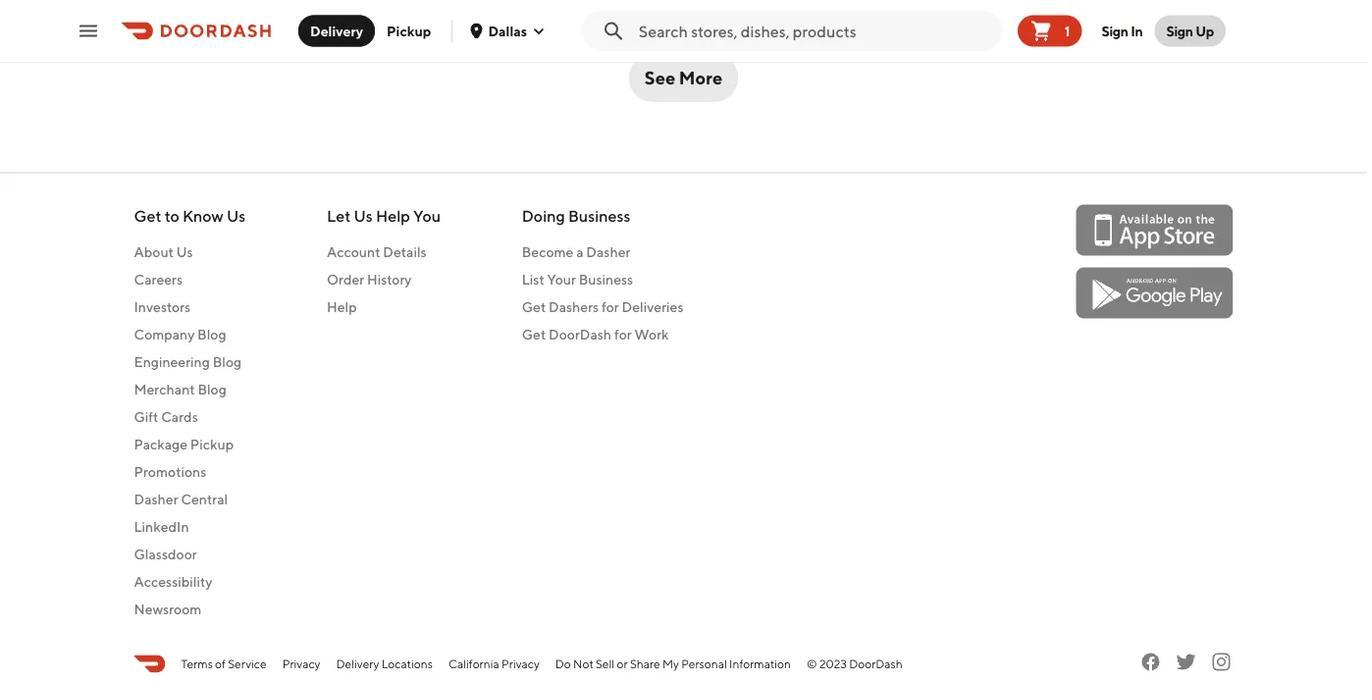 Task type: describe. For each thing, give the bounding box(es) containing it.
my
[[663, 658, 679, 672]]

gift
[[134, 409, 158, 425]]

1 horizontal spatial us
[[227, 207, 246, 225]]

linkedin
[[134, 519, 189, 535]]

company blog link
[[134, 325, 246, 345]]

for for doordash
[[614, 327, 632, 343]]

become a dasher link
[[522, 243, 684, 262]]

do not sell or share my personal information
[[555, 658, 791, 672]]

cards
[[161, 409, 198, 425]]

package pickup link
[[134, 435, 246, 455]]

or
[[617, 658, 628, 672]]

doordash on instagram image
[[1210, 651, 1233, 674]]

engineering
[[134, 354, 210, 370]]

sign for sign in
[[1102, 23, 1129, 39]]

know
[[183, 207, 224, 225]]

promotions
[[134, 464, 206, 480]]

blog for company blog
[[197, 327, 226, 343]]

2 privacy from the left
[[502, 658, 540, 672]]

investors
[[134, 299, 191, 315]]

Store search: begin typing to search for stores available on DoorDash text field
[[639, 20, 994, 42]]

careers
[[134, 272, 183, 288]]

0 vertical spatial dasher
[[586, 244, 631, 260]]

locations
[[381, 658, 433, 672]]

account details link
[[327, 243, 441, 262]]

1
[[1065, 23, 1070, 39]]

delivery button
[[298, 15, 375, 47]]

package
[[134, 436, 188, 453]]

delivery for delivery locations
[[336, 658, 379, 672]]

terms
[[181, 658, 213, 672]]

merchant blog
[[134, 381, 227, 398]]

a
[[576, 244, 584, 260]]

newsroom link
[[134, 600, 246, 620]]

see
[[645, 68, 675, 89]]

dallas
[[488, 23, 527, 39]]

open menu image
[[77, 19, 100, 43]]

dasher central
[[134, 491, 228, 508]]

delivery for delivery
[[310, 23, 363, 39]]

delivery locations link
[[336, 656, 433, 673]]

© 2023 doordash
[[807, 658, 903, 672]]

become a dasher
[[522, 244, 631, 260]]

list your business link
[[522, 270, 684, 290]]

up
[[1196, 23, 1214, 39]]

work
[[635, 327, 669, 343]]

share
[[630, 658, 660, 672]]

glassdoor link
[[134, 545, 246, 565]]

package pickup
[[134, 436, 234, 453]]

see more button
[[629, 55, 738, 102]]

accessibility
[[134, 574, 212, 590]]

of
[[215, 658, 226, 672]]

list
[[522, 272, 544, 288]]

0 horizontal spatial doordash
[[549, 327, 612, 343]]

sign up link
[[1155, 15, 1226, 47]]

privacy link
[[282, 656, 320, 673]]

order history
[[327, 272, 412, 288]]

terms of service
[[181, 658, 267, 672]]

let us help you
[[327, 207, 441, 225]]

merchant
[[134, 381, 195, 398]]

personal
[[681, 658, 727, 672]]

newsroom
[[134, 601, 202, 618]]

sign in link
[[1090, 11, 1155, 51]]

in
[[1131, 23, 1143, 39]]

engineering blog
[[134, 354, 242, 370]]

merchant blog link
[[134, 380, 246, 400]]

dasher central link
[[134, 490, 246, 510]]

more
[[679, 68, 723, 89]]

account details
[[327, 244, 427, 260]]

california privacy link
[[448, 656, 540, 673]]

1 button
[[1018, 15, 1082, 47]]

get for get doordash for work
[[522, 327, 546, 343]]

service
[[228, 658, 267, 672]]

california privacy
[[448, 658, 540, 672]]



Task type: locate. For each thing, give the bounding box(es) containing it.
0 horizontal spatial us
[[176, 244, 193, 260]]

terms of service link
[[181, 656, 267, 673]]

1 horizontal spatial help
[[376, 207, 410, 225]]

blog for engineering blog
[[213, 354, 242, 370]]

1 vertical spatial doordash
[[849, 658, 903, 672]]

business inside list your business link
[[579, 272, 633, 288]]

promotions link
[[134, 462, 246, 482]]

©
[[807, 658, 817, 672]]

your
[[547, 272, 576, 288]]

pickup inside package pickup link
[[190, 436, 234, 453]]

sign up
[[1166, 23, 1214, 39]]

delivery
[[310, 23, 363, 39], [336, 658, 379, 672]]

help left the you
[[376, 207, 410, 225]]

details
[[383, 244, 427, 260]]

help link
[[327, 298, 441, 317]]

0 vertical spatial blog
[[197, 327, 226, 343]]

1 horizontal spatial doordash
[[849, 658, 903, 672]]

sign left up
[[1166, 23, 1193, 39]]

1 vertical spatial business
[[579, 272, 633, 288]]

pickup right delivery button
[[387, 23, 431, 39]]

not
[[573, 658, 594, 672]]

delivery inside delivery button
[[310, 23, 363, 39]]

help
[[376, 207, 410, 225], [327, 299, 357, 315]]

for left work at the left of the page
[[614, 327, 632, 343]]

get for get to know us
[[134, 207, 161, 225]]

1 horizontal spatial pickup
[[387, 23, 431, 39]]

order history link
[[327, 270, 441, 290]]

1 vertical spatial for
[[614, 327, 632, 343]]

blog down engineering blog link
[[198, 381, 227, 398]]

0 vertical spatial help
[[376, 207, 410, 225]]

delivery left locations
[[336, 658, 379, 672]]

0 horizontal spatial privacy
[[282, 658, 320, 672]]

history
[[367, 272, 412, 288]]

sign for sign up
[[1166, 23, 1193, 39]]

see more
[[645, 68, 723, 89]]

1 vertical spatial blog
[[213, 354, 242, 370]]

0 vertical spatial business
[[568, 207, 630, 225]]

pickup down gift cards link
[[190, 436, 234, 453]]

do
[[555, 658, 571, 672]]

1 horizontal spatial sign
[[1166, 23, 1193, 39]]

gift cards link
[[134, 407, 246, 427]]

2 sign from the left
[[1166, 23, 1193, 39]]

doordash on facebook image
[[1139, 651, 1163, 674]]

get doordash for work
[[522, 327, 669, 343]]

delivery inside delivery locations link
[[336, 658, 379, 672]]

doordash right 2023
[[849, 658, 903, 672]]

sign
[[1102, 23, 1129, 39], [1166, 23, 1193, 39]]

get doordash for work link
[[522, 325, 684, 345]]

help down order
[[327, 299, 357, 315]]

get dashers for deliveries
[[522, 299, 684, 315]]

to
[[165, 207, 179, 225]]

account
[[327, 244, 380, 260]]

doing
[[522, 207, 565, 225]]

central
[[181, 491, 228, 508]]

1 vertical spatial get
[[522, 299, 546, 315]]

investors link
[[134, 298, 246, 317]]

0 horizontal spatial dasher
[[134, 491, 178, 508]]

2023
[[819, 658, 847, 672]]

2 horizontal spatial us
[[354, 207, 373, 225]]

doing business
[[522, 207, 630, 225]]

for
[[602, 299, 619, 315], [614, 327, 632, 343]]

company blog
[[134, 327, 226, 343]]

list your business
[[522, 272, 633, 288]]

sign left the "in"
[[1102, 23, 1129, 39]]

about us link
[[134, 243, 246, 262]]

dashers
[[549, 299, 599, 315]]

us up careers link
[[176, 244, 193, 260]]

0 horizontal spatial help
[[327, 299, 357, 315]]

us for about us
[[176, 244, 193, 260]]

glassdoor
[[134, 546, 197, 563]]

0 horizontal spatial pickup
[[190, 436, 234, 453]]

accessibility link
[[134, 572, 246, 592]]

order
[[327, 272, 364, 288]]

0 vertical spatial for
[[602, 299, 619, 315]]

engineering blog link
[[134, 353, 246, 372]]

business down become a dasher link
[[579, 272, 633, 288]]

privacy
[[282, 658, 320, 672], [502, 658, 540, 672]]

1 horizontal spatial privacy
[[502, 658, 540, 672]]

become
[[522, 244, 574, 260]]

2 vertical spatial blog
[[198, 381, 227, 398]]

do not sell or share my personal information link
[[555, 656, 791, 673]]

dasher up list your business link
[[586, 244, 631, 260]]

sell
[[596, 658, 615, 672]]

1 privacy from the left
[[282, 658, 320, 672]]

gift cards
[[134, 409, 198, 425]]

pickup
[[387, 23, 431, 39], [190, 436, 234, 453]]

us
[[227, 207, 246, 225], [354, 207, 373, 225], [176, 244, 193, 260]]

doordash on twitter image
[[1174, 651, 1198, 674]]

pickup button
[[375, 15, 443, 47]]

0 vertical spatial pickup
[[387, 23, 431, 39]]

information
[[729, 658, 791, 672]]

2 vertical spatial get
[[522, 327, 546, 343]]

delivery locations
[[336, 658, 433, 672]]

for down list your business link
[[602, 299, 619, 315]]

get to know us
[[134, 207, 246, 225]]

1 horizontal spatial dasher
[[586, 244, 631, 260]]

1 vertical spatial delivery
[[336, 658, 379, 672]]

dallas button
[[469, 23, 547, 39]]

0 vertical spatial doordash
[[549, 327, 612, 343]]

get dashers for deliveries link
[[522, 298, 684, 317]]

get for get dashers for deliveries
[[522, 299, 546, 315]]

1 vertical spatial help
[[327, 299, 357, 315]]

sign in
[[1102, 23, 1143, 39]]

delivery left pickup button
[[310, 23, 363, 39]]

for for dashers
[[602, 299, 619, 315]]

blog down company blog link
[[213, 354, 242, 370]]

business up become a dasher link
[[568, 207, 630, 225]]

us right know
[[227, 207, 246, 225]]

careers link
[[134, 270, 246, 290]]

1 sign from the left
[[1102, 23, 1129, 39]]

doordash down dashers
[[549, 327, 612, 343]]

about
[[134, 244, 174, 260]]

doordash
[[549, 327, 612, 343], [849, 658, 903, 672]]

get
[[134, 207, 161, 225], [522, 299, 546, 315], [522, 327, 546, 343]]

0 horizontal spatial sign
[[1102, 23, 1129, 39]]

1 vertical spatial dasher
[[134, 491, 178, 508]]

us inside about us link
[[176, 244, 193, 260]]

0 vertical spatial delivery
[[310, 23, 363, 39]]

pickup inside pickup button
[[387, 23, 431, 39]]

business
[[568, 207, 630, 225], [579, 272, 633, 288]]

you
[[413, 207, 441, 225]]

company
[[134, 327, 195, 343]]

privacy right service
[[282, 658, 320, 672]]

us for let us help you
[[354, 207, 373, 225]]

us right 'let'
[[354, 207, 373, 225]]

dasher up 'linkedin'
[[134, 491, 178, 508]]

linkedin link
[[134, 517, 246, 537]]

california
[[448, 658, 499, 672]]

0 vertical spatial get
[[134, 207, 161, 225]]

blog for merchant blog
[[198, 381, 227, 398]]

privacy left the "do"
[[502, 658, 540, 672]]

about us
[[134, 244, 193, 260]]

blog down investors link
[[197, 327, 226, 343]]

1 vertical spatial pickup
[[190, 436, 234, 453]]

deliveries
[[622, 299, 684, 315]]



Task type: vqa. For each thing, say whether or not it's contained in the screenshot.
Get to Know Us Get
yes



